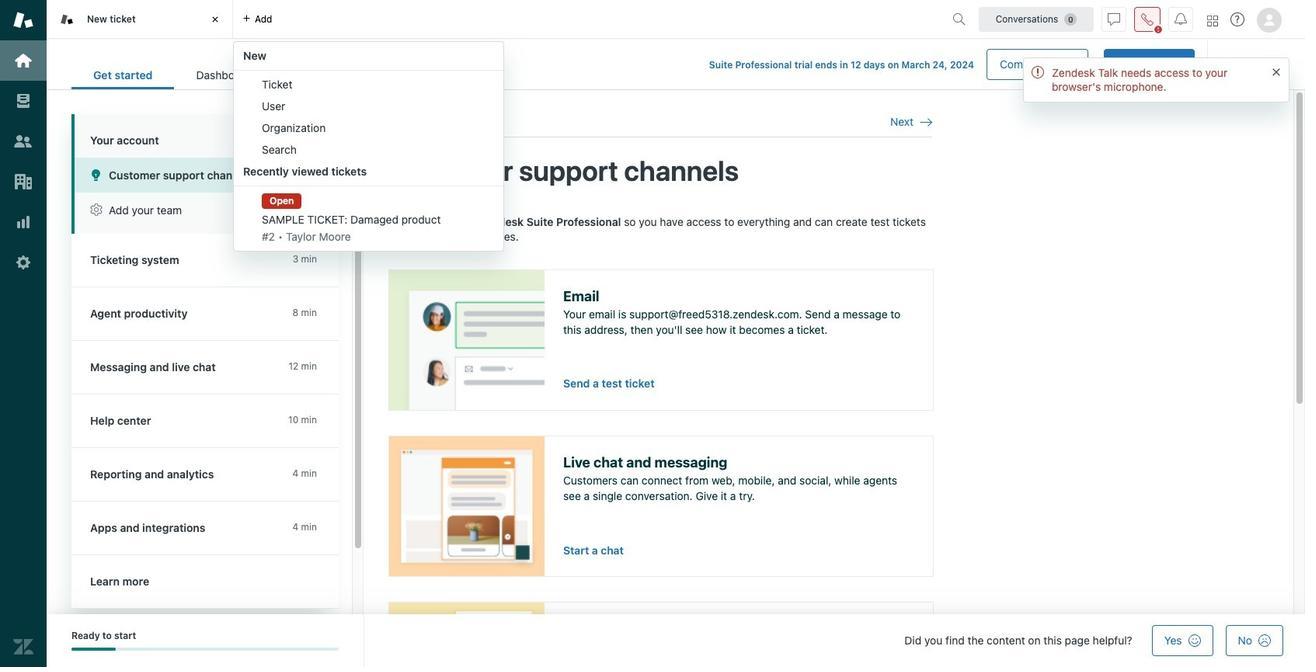 Task type: locate. For each thing, give the bounding box(es) containing it.
1 vertical spatial tab
[[174, 61, 273, 89]]

example of email conversation inside of the ticketing system and the customer is asking the agent about reimbursement policy. image
[[389, 270, 545, 410]]

tab list
[[72, 61, 273, 89]]

tab
[[47, 0, 233, 39], [174, 61, 273, 89]]

footer
[[47, 615, 1306, 668]]

menu item
[[234, 74, 504, 96], [234, 96, 504, 117], [234, 117, 504, 139], [234, 139, 504, 161], [234, 190, 504, 248]]

March 24, 2024 text field
[[902, 59, 975, 71]]

reporting image
[[13, 212, 33, 232]]

close image
[[208, 12, 223, 27]]

notifications image
[[1175, 13, 1188, 25]]

2 menu item from the top
[[234, 96, 504, 117]]

organizations image
[[13, 172, 33, 192]]

get help image
[[1231, 12, 1245, 26]]

tabs tab list
[[47, 0, 947, 252]]

heading
[[72, 114, 339, 158]]

0 vertical spatial tab
[[47, 0, 233, 39]]

views image
[[13, 91, 33, 111]]

example of how the agent accepts an incoming phone call as well as how to log the details of the call. image
[[389, 603, 545, 668]]

region
[[389, 214, 934, 668]]

customers image
[[13, 131, 33, 152]]

main element
[[0, 0, 47, 668]]

progress bar image
[[72, 649, 116, 652]]

tab inside tabs tab list
[[47, 0, 233, 39]]

menu
[[233, 41, 504, 252]]

content-title region
[[389, 153, 933, 189]]

zendesk products image
[[1208, 15, 1219, 26]]



Task type: vqa. For each thing, say whether or not it's contained in the screenshot.
progress-bar progress bar
yes



Task type: describe. For each thing, give the bounding box(es) containing it.
5 menu item from the top
[[234, 190, 504, 248]]

example of conversation inside of messaging and the customer is asking the agent about changing the size of the retail order. image
[[389, 437, 545, 577]]

4 menu item from the top
[[234, 139, 504, 161]]

menu inside tabs tab list
[[233, 41, 504, 252]]

button displays agent's chat status as invisible. image
[[1108, 13, 1121, 25]]

admin image
[[13, 253, 33, 273]]

1 menu item from the top
[[234, 74, 504, 96]]

3 menu item from the top
[[234, 117, 504, 139]]

zendesk support image
[[13, 10, 33, 30]]

get started image
[[13, 51, 33, 71]]

zendesk image
[[13, 637, 33, 658]]

progress-bar progress bar
[[72, 649, 339, 652]]



